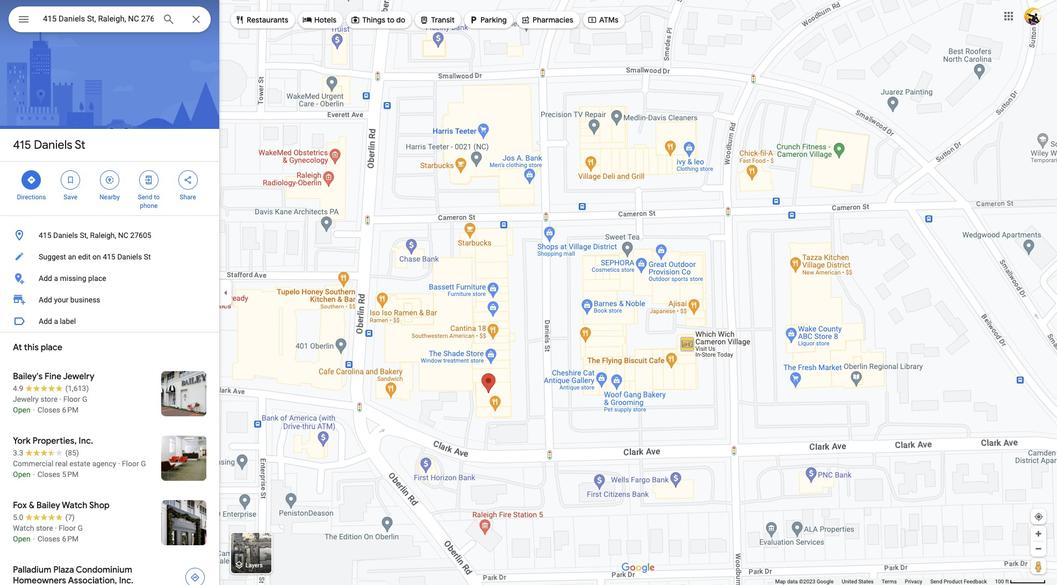 Task type: locate. For each thing, give the bounding box(es) containing it.
1 vertical spatial to
[[154, 194, 160, 201]]

2 vertical spatial ⋅
[[32, 535, 36, 544]]

google maps element
[[0, 0, 1058, 586]]

plaza
[[53, 565, 74, 576]]

4.9
[[13, 384, 23, 393]]

actions for 415 daniels st region
[[0, 162, 219, 216]]

store down 5.0 stars 7 reviews image
[[36, 524, 53, 533]]

1 horizontal spatial inc.
[[119, 576, 133, 586]]

st
[[75, 138, 85, 153], [144, 253, 151, 261]]

feedback
[[964, 579, 987, 585]]

open inside commercial real estate agency · floor g open ⋅ closes 5 pm
[[13, 470, 30, 479]]

2 6 pm from the top
[[62, 535, 79, 544]]

a inside button
[[54, 317, 58, 326]]

1 vertical spatial jewelry
[[13, 395, 39, 404]]

6 pm inside jewelry store · floor g open ⋅ closes 6 pm
[[62, 406, 79, 415]]

2 vertical spatial add
[[39, 317, 52, 326]]

st up ''
[[75, 138, 85, 153]]

1 vertical spatial 6 pm
[[62, 535, 79, 544]]

1 vertical spatial watch
[[13, 524, 34, 533]]

0 vertical spatial send
[[138, 194, 152, 201]]

1 horizontal spatial to
[[387, 15, 395, 25]]

agency
[[92, 460, 116, 468]]

atms
[[599, 15, 619, 25]]

1 horizontal spatial ·
[[59, 395, 61, 404]]

open down 5.0
[[13, 535, 30, 544]]

2 a from the top
[[54, 317, 58, 326]]

to up phone
[[154, 194, 160, 201]]

daniels left st,
[[53, 231, 78, 240]]

shop
[[89, 501, 110, 511]]

1 vertical spatial send
[[931, 579, 943, 585]]

jewelry inside jewelry store · floor g open ⋅ closes 6 pm
[[13, 395, 39, 404]]

a
[[54, 274, 58, 283], [54, 317, 58, 326]]

4.9 stars 1,613 reviews image
[[13, 383, 89, 394]]

0 vertical spatial g
[[82, 395, 87, 404]]

label
[[60, 317, 76, 326]]

1 vertical spatial 415
[[39, 231, 51, 240]]

415 daniels st main content
[[0, 0, 219, 586]]

floor for fox & bailey watch shop
[[59, 524, 76, 533]]

nearby
[[100, 194, 120, 201]]

2 vertical spatial 415
[[103, 253, 115, 261]]

send product feedback
[[931, 579, 987, 585]]

0 vertical spatial a
[[54, 274, 58, 283]]

0 horizontal spatial send
[[138, 194, 152, 201]]

6 pm
[[62, 406, 79, 415], [62, 535, 79, 544]]

2 add from the top
[[39, 296, 52, 304]]

415 up suggest
[[39, 231, 51, 240]]

1 a from the top
[[54, 274, 58, 283]]

0 horizontal spatial st
[[75, 138, 85, 153]]

states
[[859, 579, 874, 585]]

1 vertical spatial daniels
[[53, 231, 78, 240]]

⋅ inside commercial real estate agency · floor g open ⋅ closes 5 pm
[[32, 470, 36, 479]]

1 vertical spatial a
[[54, 317, 58, 326]]

united
[[842, 579, 858, 585]]

watch up '(7)'
[[62, 501, 87, 511]]

415 right on
[[103, 253, 115, 261]]

send to phone
[[138, 194, 160, 210]]

(1,613)
[[65, 384, 89, 393]]

1 ⋅ from the top
[[32, 406, 36, 415]]

3 add from the top
[[39, 317, 52, 326]]

g inside jewelry store · floor g open ⋅ closes 6 pm
[[82, 395, 87, 404]]

send left product
[[931, 579, 943, 585]]

fox & bailey watch shop
[[13, 501, 110, 511]]

watch inside watch store · floor g open ⋅ closes 6 pm
[[13, 524, 34, 533]]

to left do
[[387, 15, 395, 25]]

1 6 pm from the top
[[62, 406, 79, 415]]

open for fox
[[13, 535, 30, 544]]

2 vertical spatial daniels
[[117, 253, 142, 261]]

0 vertical spatial to
[[387, 15, 395, 25]]

association,
[[68, 576, 117, 586]]

None field
[[43, 12, 154, 25]]

suggest an edit on 415 daniels st
[[39, 253, 151, 261]]

1 horizontal spatial watch
[[62, 501, 87, 511]]

closes inside commercial real estate agency · floor g open ⋅ closes 5 pm
[[37, 470, 60, 479]]

closes
[[37, 406, 60, 415], [37, 470, 60, 479], [37, 535, 60, 544]]


[[66, 174, 75, 186]]

send product feedback button
[[931, 579, 987, 586]]

415 Daniels St, Raleigh, NC 27605 field
[[9, 6, 211, 32]]

· inside watch store · floor g open ⋅ closes 6 pm
[[55, 524, 57, 533]]

footer containing map data ©2023 google
[[776, 579, 995, 586]]

0 vertical spatial floor
[[63, 395, 80, 404]]

add down suggest
[[39, 274, 52, 283]]

3 ⋅ from the top
[[32, 535, 36, 544]]

send
[[138, 194, 152, 201], [931, 579, 943, 585]]

floor down '(7)'
[[59, 524, 76, 533]]

daniels
[[34, 138, 72, 153], [53, 231, 78, 240], [117, 253, 142, 261]]

st down 27605
[[144, 253, 151, 261]]

add left your on the left bottom of the page
[[39, 296, 52, 304]]

(7)
[[65, 513, 75, 522]]

1 vertical spatial inc.
[[119, 576, 133, 586]]

do
[[396, 15, 406, 25]]

data
[[788, 579, 798, 585]]

watch store · floor g open ⋅ closes 6 pm
[[13, 524, 83, 544]]

2 ⋅ from the top
[[32, 470, 36, 479]]

· inside jewelry store · floor g open ⋅ closes 6 pm
[[59, 395, 61, 404]]

at
[[13, 343, 22, 353]]

1 vertical spatial floor
[[122, 460, 139, 468]]

on
[[92, 253, 101, 261]]

100 ft button
[[995, 579, 1046, 585]]

0 vertical spatial open
[[13, 406, 30, 415]]

open inside watch store · floor g open ⋅ closes 6 pm
[[13, 535, 30, 544]]

open down commercial
[[13, 470, 30, 479]]

⋅
[[32, 406, 36, 415], [32, 470, 36, 479], [32, 535, 36, 544]]

0 horizontal spatial jewelry
[[13, 395, 39, 404]]

⋅ down commercial
[[32, 470, 36, 479]]

· down 4.9 stars 1,613 reviews "image"
[[59, 395, 61, 404]]

fine
[[45, 372, 61, 382]]

⋅ inside watch store · floor g open ⋅ closes 6 pm
[[32, 535, 36, 544]]

1 vertical spatial ·
[[118, 460, 120, 468]]

g down fox & bailey watch shop
[[78, 524, 83, 533]]

add
[[39, 274, 52, 283], [39, 296, 52, 304], [39, 317, 52, 326]]

0 horizontal spatial 415
[[13, 138, 31, 153]]

layers
[[246, 563, 263, 570]]

0 horizontal spatial inc.
[[79, 436, 93, 447]]

1 horizontal spatial st
[[144, 253, 151, 261]]

 search field
[[9, 6, 211, 34]]

1 open from the top
[[13, 406, 30, 415]]

1 vertical spatial closes
[[37, 470, 60, 479]]

inc. right association,
[[119, 576, 133, 586]]

· for bailey's fine jewelry
[[59, 395, 61, 404]]

2 vertical spatial floor
[[59, 524, 76, 533]]

add inside button
[[39, 317, 52, 326]]

0 vertical spatial closes
[[37, 406, 60, 415]]

415 up 
[[13, 138, 31, 153]]

1 add from the top
[[39, 274, 52, 283]]

6 pm down (1,613)
[[62, 406, 79, 415]]

a left missing
[[54, 274, 58, 283]]

floor inside commercial real estate agency · floor g open ⋅ closes 5 pm
[[122, 460, 139, 468]]

send inside send to phone
[[138, 194, 152, 201]]

1 vertical spatial open
[[13, 470, 30, 479]]

watch
[[62, 501, 87, 511], [13, 524, 34, 533]]

0 vertical spatial inc.
[[79, 436, 93, 447]]

a left label
[[54, 317, 58, 326]]

jewelry up (1,613)
[[63, 372, 95, 382]]

a inside button
[[54, 274, 58, 283]]

york properties, inc.
[[13, 436, 93, 447]]

send up phone
[[138, 194, 152, 201]]

0 vertical spatial store
[[41, 395, 58, 404]]

0 vertical spatial place
[[88, 274, 106, 283]]

add left label
[[39, 317, 52, 326]]


[[420, 14, 429, 26]]

1 vertical spatial place
[[41, 343, 62, 353]]

415 for 415 daniels st, raleigh, nc 27605
[[39, 231, 51, 240]]

⋅ inside jewelry store · floor g open ⋅ closes 6 pm
[[32, 406, 36, 415]]

415 daniels st, raleigh, nc 27605
[[39, 231, 151, 240]]

closes for &
[[37, 535, 60, 544]]

1 vertical spatial store
[[36, 524, 53, 533]]

raleigh,
[[90, 231, 116, 240]]

closes down "real"
[[37, 470, 60, 479]]

0 vertical spatial 415
[[13, 138, 31, 153]]

store inside watch store · floor g open ⋅ closes 6 pm
[[36, 524, 53, 533]]

inc. up the (85)
[[79, 436, 93, 447]]

415 daniels st, raleigh, nc 27605 button
[[0, 225, 219, 246]]

1 horizontal spatial 415
[[39, 231, 51, 240]]

privacy button
[[905, 579, 923, 586]]

watch down 5.0
[[13, 524, 34, 533]]

g inside watch store · floor g open ⋅ closes 6 pm
[[78, 524, 83, 533]]

⋅ for &
[[32, 535, 36, 544]]

0 horizontal spatial watch
[[13, 524, 34, 533]]


[[351, 14, 360, 26]]

0 vertical spatial daniels
[[34, 138, 72, 153]]

store for fine
[[41, 395, 58, 404]]

415 inside button
[[39, 231, 51, 240]]

2 vertical spatial closes
[[37, 535, 60, 544]]

0 horizontal spatial ·
[[55, 524, 57, 533]]

floor inside jewelry store · floor g open ⋅ closes 6 pm
[[63, 395, 80, 404]]

g
[[82, 395, 87, 404], [141, 460, 146, 468], [78, 524, 83, 533]]

3 closes from the top
[[37, 535, 60, 544]]

daniels inside button
[[53, 231, 78, 240]]

6 pm down '(7)'
[[62, 535, 79, 544]]

jewelry
[[63, 372, 95, 382], [13, 395, 39, 404]]

send for send product feedback
[[931, 579, 943, 585]]

0 horizontal spatial to
[[154, 194, 160, 201]]

place right this
[[41, 343, 62, 353]]

closes inside watch store · floor g open ⋅ closes 6 pm
[[37, 535, 60, 544]]

bailey's
[[13, 372, 43, 382]]

store inside jewelry store · floor g open ⋅ closes 6 pm
[[41, 395, 58, 404]]

5 pm
[[62, 470, 79, 479]]

0 horizontal spatial place
[[41, 343, 62, 353]]

1 vertical spatial add
[[39, 296, 52, 304]]

daniels up ''
[[34, 138, 72, 153]]

2 vertical spatial open
[[13, 535, 30, 544]]

send for send to phone
[[138, 194, 152, 201]]

2 horizontal spatial ·
[[118, 460, 120, 468]]

2 open from the top
[[13, 470, 30, 479]]

6 pm for bailey
[[62, 535, 79, 544]]

3 open from the top
[[13, 535, 30, 544]]

york
[[13, 436, 31, 447]]

add inside button
[[39, 274, 52, 283]]

place down on
[[88, 274, 106, 283]]

0 vertical spatial ·
[[59, 395, 61, 404]]

0 vertical spatial watch
[[62, 501, 87, 511]]

1 vertical spatial g
[[141, 460, 146, 468]]

add a missing place button
[[0, 268, 219, 289]]


[[17, 12, 30, 27]]

this
[[24, 343, 39, 353]]

parking
[[481, 15, 507, 25]]

1 vertical spatial st
[[144, 253, 151, 261]]

6 pm inside watch store · floor g open ⋅ closes 6 pm
[[62, 535, 79, 544]]

place
[[88, 274, 106, 283], [41, 343, 62, 353]]

·
[[59, 395, 61, 404], [118, 460, 120, 468], [55, 524, 57, 533]]

nc
[[118, 231, 128, 240]]

2 horizontal spatial 415
[[103, 253, 115, 261]]

2 vertical spatial ·
[[55, 524, 57, 533]]

· right agency
[[118, 460, 120, 468]]

· for fox & bailey watch shop
[[55, 524, 57, 533]]

⋅ down 4.9 stars 1,613 reviews "image"
[[32, 406, 36, 415]]

zoom out image
[[1035, 545, 1043, 553]]

0 vertical spatial add
[[39, 274, 52, 283]]

⋅ down 5.0 stars 7 reviews image
[[32, 535, 36, 544]]

5.0 stars 7 reviews image
[[13, 512, 75, 523]]

estate
[[70, 460, 90, 468]]

closes down 5.0 stars 7 reviews image
[[37, 535, 60, 544]]

g right agency
[[141, 460, 146, 468]]

415
[[13, 138, 31, 153], [39, 231, 51, 240], [103, 253, 115, 261]]

united states button
[[842, 579, 874, 586]]

g down (1,613)
[[82, 395, 87, 404]]

floor down (1,613)
[[63, 395, 80, 404]]

palladium
[[13, 565, 51, 576]]

footer
[[776, 579, 995, 586]]

· inside commercial real estate agency · floor g open ⋅ closes 5 pm
[[118, 460, 120, 468]]

jewelry store · floor g open ⋅ closes 6 pm
[[13, 395, 87, 415]]

store
[[41, 395, 58, 404], [36, 524, 53, 533]]

floor right agency
[[122, 460, 139, 468]]

1 horizontal spatial send
[[931, 579, 943, 585]]

commercial real estate agency · floor g open ⋅ closes 5 pm
[[13, 460, 146, 479]]

0 vertical spatial 6 pm
[[62, 406, 79, 415]]

1 closes from the top
[[37, 406, 60, 415]]

floor inside watch store · floor g open ⋅ closes 6 pm
[[59, 524, 76, 533]]

· down 5.0 stars 7 reviews image
[[55, 524, 57, 533]]

send inside "button"
[[931, 579, 943, 585]]

open inside jewelry store · floor g open ⋅ closes 6 pm
[[13, 406, 30, 415]]

&
[[29, 501, 34, 511]]

store down 4.9 stars 1,613 reviews "image"
[[41, 395, 58, 404]]

2 vertical spatial g
[[78, 524, 83, 533]]

2 closes from the top
[[37, 470, 60, 479]]

closes down 4.9 stars 1,613 reviews "image"
[[37, 406, 60, 415]]

1 horizontal spatial place
[[88, 274, 106, 283]]

daniels for st
[[34, 138, 72, 153]]

0 vertical spatial ⋅
[[32, 406, 36, 415]]

1 horizontal spatial jewelry
[[63, 372, 95, 382]]

1 vertical spatial ⋅
[[32, 470, 36, 479]]

(85)
[[65, 449, 79, 458]]

closes inside jewelry store · floor g open ⋅ closes 6 pm
[[37, 406, 60, 415]]

inc.
[[79, 436, 93, 447], [119, 576, 133, 586]]

open down 4.9
[[13, 406, 30, 415]]

daniels down the nc
[[117, 253, 142, 261]]

jewelry down 4.9
[[13, 395, 39, 404]]



Task type: describe. For each thing, give the bounding box(es) containing it.
add for add a label
[[39, 317, 52, 326]]


[[27, 174, 36, 186]]

real
[[55, 460, 68, 468]]


[[144, 174, 154, 186]]

things
[[362, 15, 386, 25]]

your
[[54, 296, 68, 304]]

 transit
[[420, 14, 455, 26]]

⋅ for fine
[[32, 406, 36, 415]]

properties,
[[33, 436, 77, 447]]

zoom in image
[[1035, 530, 1043, 538]]

 restaurants
[[235, 14, 289, 26]]

 hotels
[[303, 14, 337, 26]]


[[235, 14, 245, 26]]

add for add your business
[[39, 296, 52, 304]]

product
[[944, 579, 963, 585]]

share
[[180, 194, 196, 201]]

0 vertical spatial st
[[75, 138, 85, 153]]

place inside button
[[88, 274, 106, 283]]

condominium
[[76, 565, 132, 576]]

map data ©2023 google
[[776, 579, 834, 585]]

5.0
[[13, 513, 23, 522]]

 pharmacies
[[521, 14, 574, 26]]

100
[[995, 579, 1005, 585]]

at this place
[[13, 343, 62, 353]]

directions
[[17, 194, 46, 201]]

to inside  things to do
[[387, 15, 395, 25]]

415 for 415 daniels st
[[13, 138, 31, 153]]

add a label
[[39, 317, 76, 326]]

suggest an edit on 415 daniels st button
[[0, 246, 219, 268]]

g inside commercial real estate agency · floor g open ⋅ closes 5 pm
[[141, 460, 146, 468]]

missing
[[60, 274, 86, 283]]

suggest
[[39, 253, 66, 261]]


[[588, 14, 597, 26]]

a for label
[[54, 317, 58, 326]]

g for bailey's fine jewelry
[[82, 395, 87, 404]]

add a missing place
[[39, 274, 106, 283]]

palladium plaza condominium homeowners association, inc.
[[13, 565, 133, 586]]

415 inside button
[[103, 253, 115, 261]]

show street view coverage image
[[1031, 559, 1047, 575]]

100 ft
[[995, 579, 1010, 585]]

add for add a missing place
[[39, 274, 52, 283]]

daniels for st,
[[53, 231, 78, 240]]

bailey's fine jewelry
[[13, 372, 95, 382]]

open for bailey's
[[13, 406, 30, 415]]

0 vertical spatial jewelry
[[63, 372, 95, 382]]

closes for fine
[[37, 406, 60, 415]]

fox
[[13, 501, 27, 511]]

415 daniels st
[[13, 138, 85, 153]]

6 pm for jewelry
[[62, 406, 79, 415]]

daniels inside button
[[117, 253, 142, 261]]

restaurants
[[247, 15, 289, 25]]

floor for bailey's fine jewelry
[[63, 395, 80, 404]]

directions image
[[190, 573, 200, 583]]

an
[[68, 253, 76, 261]]

bailey
[[36, 501, 60, 511]]

ft
[[1006, 579, 1010, 585]]

3.3 stars 85 reviews image
[[13, 448, 79, 459]]

add a label button
[[0, 311, 219, 332]]

transit
[[431, 15, 455, 25]]

palladium plaza condominium homeowners association, inc. link
[[0, 556, 219, 586]]

collapse side panel image
[[220, 287, 232, 299]]

show your location image
[[1034, 512, 1044, 522]]

none field inside 415 daniels st, raleigh, nc 27605 field
[[43, 12, 154, 25]]


[[521, 14, 531, 26]]

3.3
[[13, 449, 23, 458]]

 parking
[[469, 14, 507, 26]]

business
[[70, 296, 100, 304]]

to inside send to phone
[[154, 194, 160, 201]]

hotels
[[314, 15, 337, 25]]

g for fox & bailey watch shop
[[78, 524, 83, 533]]


[[469, 14, 479, 26]]

 button
[[9, 6, 39, 34]]

google
[[817, 579, 834, 585]]

add your business
[[39, 296, 100, 304]]


[[105, 174, 115, 186]]

phone
[[140, 202, 158, 210]]

pharmacies
[[533, 15, 574, 25]]


[[183, 174, 193, 186]]

a for missing
[[54, 274, 58, 283]]

inc. inside palladium plaza condominium homeowners association, inc.
[[119, 576, 133, 586]]

united states
[[842, 579, 874, 585]]

store for &
[[36, 524, 53, 533]]

st,
[[80, 231, 88, 240]]

footer inside the google maps element
[[776, 579, 995, 586]]

edit
[[78, 253, 91, 261]]

terms button
[[882, 579, 897, 586]]


[[303, 14, 312, 26]]

add your business link
[[0, 289, 219, 311]]

27605
[[130, 231, 151, 240]]

privacy
[[905, 579, 923, 585]]

homeowners
[[13, 576, 66, 586]]

st inside button
[[144, 253, 151, 261]]

terms
[[882, 579, 897, 585]]

google account: ben nelson  
(ben.nelson1980@gmail.com) image
[[1025, 7, 1042, 25]]

 things to do
[[351, 14, 406, 26]]

map
[[776, 579, 786, 585]]



Task type: vqa. For each thing, say whether or not it's contained in the screenshot.


